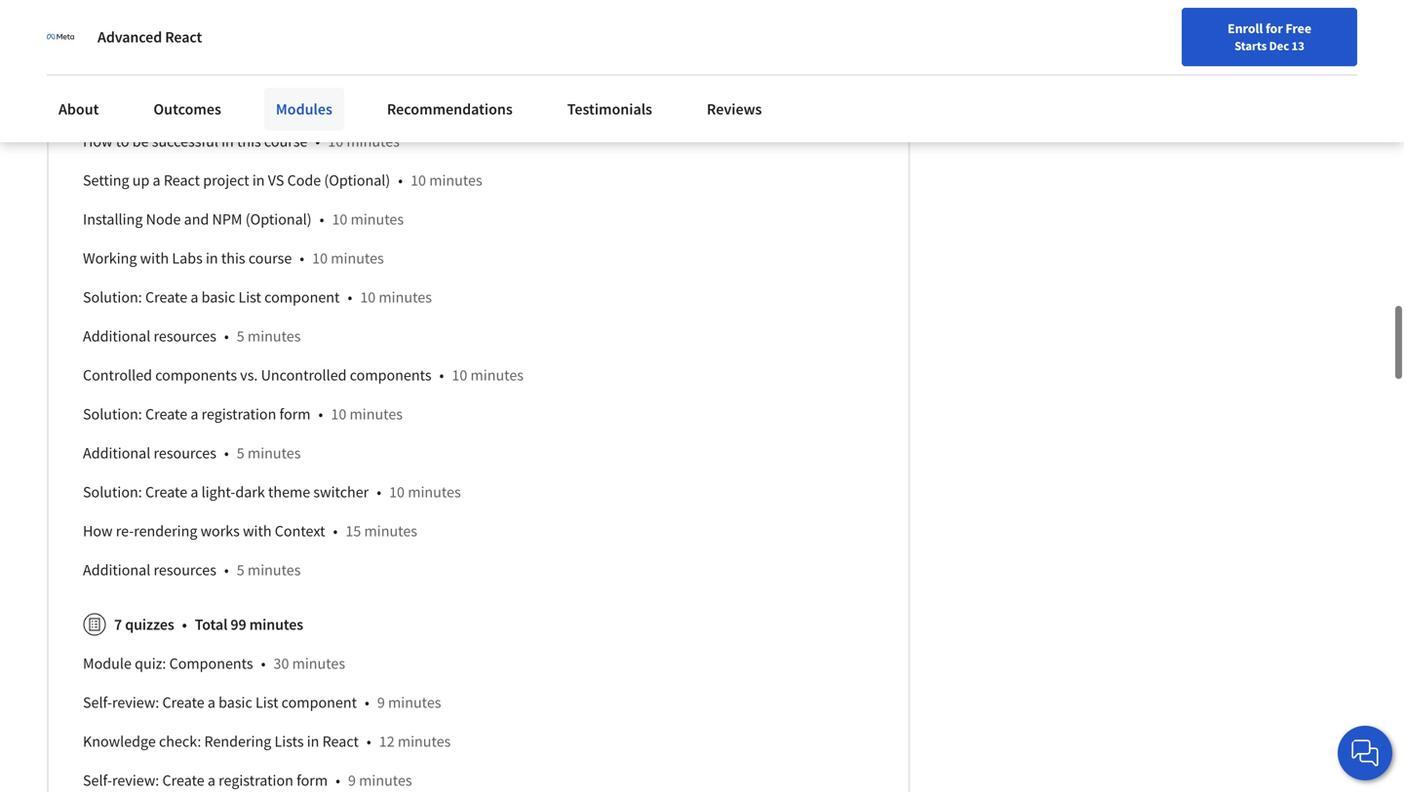 Task type: locate. For each thing, give the bounding box(es) containing it.
self- down the "knowledge"
[[83, 770, 112, 789]]

0 vertical spatial review:
[[112, 692, 159, 711]]

3 5 from the top
[[237, 559, 244, 578]]

(optional) down vs
[[245, 208, 312, 227]]

controlled
[[83, 364, 152, 383]]

controlled components vs. uncontrolled components • 10 minutes
[[83, 364, 524, 383]]

solution: down 'controlled'
[[83, 403, 142, 422]]

5 up vs.
[[237, 325, 244, 344]]

1 vertical spatial how
[[83, 520, 113, 539]]

vs.
[[240, 364, 258, 383]]

1 vertical spatial additional
[[83, 442, 150, 461]]

course
[[264, 130, 308, 149], [248, 247, 292, 266]]

solution: for solution: create a basic list component
[[83, 286, 142, 305]]

list up knowledge check: rendering lists in react • 12 minutes
[[255, 692, 278, 711]]

additional up 'controlled'
[[83, 325, 150, 344]]

create for light-
[[145, 481, 187, 500]]

basic
[[201, 286, 235, 305], [219, 692, 252, 711]]

meta image
[[47, 23, 74, 51]]

testimonials
[[567, 99, 652, 119]]

0 vertical spatial solution:
[[83, 286, 142, 305]]

1 horizontal spatial (optional)
[[324, 169, 390, 188]]

review: down quiz:
[[112, 692, 159, 711]]

1 review: from the top
[[112, 692, 159, 711]]

react down successful
[[164, 169, 200, 188]]

2 solution: from the top
[[83, 403, 142, 422]]

form down lists
[[296, 770, 328, 789]]

coursera image
[[23, 16, 147, 47]]

additional down re-
[[83, 559, 150, 578]]

30
[[273, 653, 289, 672]]

1 self- from the top
[[83, 692, 112, 711]]

10
[[205, 91, 221, 110], [328, 130, 343, 149], [411, 169, 426, 188], [332, 208, 347, 227], [312, 247, 328, 266], [360, 286, 376, 305], [452, 364, 467, 383], [331, 403, 346, 422], [389, 481, 405, 500]]

self-
[[83, 692, 112, 711], [83, 770, 112, 789]]

registration down knowledge check: rendering lists in react • 12 minutes
[[219, 770, 293, 789]]

how left re-
[[83, 520, 113, 539]]

create for registration
[[145, 403, 187, 422]]

review:
[[112, 692, 159, 711], [112, 770, 159, 789]]

1 resources from the top
[[154, 325, 216, 344]]

recommendations
[[387, 99, 513, 119]]

0 vertical spatial additional resources • 5 minutes
[[83, 325, 301, 344]]

how left to
[[83, 130, 113, 149]]

in
[[221, 130, 234, 149], [252, 169, 265, 188], [206, 247, 218, 266], [307, 731, 319, 750]]

how to be successful in this course • 10 minutes
[[83, 130, 400, 149]]

advanced
[[98, 27, 162, 47]]

project
[[203, 169, 249, 188]]

a for registration
[[190, 403, 198, 422]]

with
[[140, 247, 169, 266], [243, 520, 272, 539]]

0 vertical spatial additional
[[83, 325, 150, 344]]

create up rendering at the left bottom
[[145, 481, 187, 500]]

form
[[279, 403, 311, 422], [296, 770, 328, 789]]

1 vertical spatial self-
[[83, 770, 112, 789]]

99
[[231, 614, 246, 633]]

0 vertical spatial registration
[[201, 403, 276, 422]]

in left vs
[[252, 169, 265, 188]]

rendering
[[134, 520, 197, 539]]

review: down the "knowledge"
[[112, 770, 159, 789]]

form down controlled components vs. uncontrolled components • 10 minutes
[[279, 403, 311, 422]]

0 vertical spatial basic
[[201, 286, 235, 305]]

list down working with labs in this course • 10 minutes
[[238, 286, 261, 305]]

2 self- from the top
[[83, 770, 112, 789]]

0 vertical spatial (optional)
[[324, 169, 390, 188]]

1 components from the left
[[155, 364, 237, 383]]

0 vertical spatial 9
[[377, 692, 385, 711]]

9 down knowledge check: rendering lists in react • 12 minutes
[[348, 770, 356, 789]]

components
[[155, 364, 237, 383], [350, 364, 432, 383]]

context
[[275, 520, 325, 539]]

components right uncontrolled
[[350, 364, 432, 383]]

12
[[379, 731, 395, 750]]

course up solution: create a basic list component • 10 minutes in the left of the page
[[248, 247, 292, 266]]

additional resources • 5 minutes up light- at the bottom left
[[83, 442, 301, 461]]

syllabus
[[131, 91, 185, 110]]

list
[[238, 286, 261, 305], [255, 692, 278, 711]]

a
[[153, 169, 161, 188], [190, 286, 198, 305], [190, 403, 198, 422], [190, 481, 198, 500], [208, 692, 215, 711], [208, 770, 215, 789]]

code
[[287, 169, 321, 188]]

vs
[[268, 169, 284, 188]]

0 vertical spatial 5
[[237, 325, 244, 344]]

components
[[169, 653, 253, 672]]

9
[[377, 692, 385, 711], [348, 770, 356, 789]]

self-review: create a basic list component • 9 minutes
[[83, 692, 441, 711]]

1 vertical spatial additional resources • 5 minutes
[[83, 442, 301, 461]]

minutes
[[224, 91, 277, 110], [346, 130, 400, 149], [429, 169, 482, 188], [351, 208, 404, 227], [331, 247, 384, 266], [379, 286, 432, 305], [248, 325, 301, 344], [470, 364, 524, 383], [350, 403, 403, 422], [248, 442, 301, 461], [408, 481, 461, 500], [364, 520, 417, 539], [248, 559, 301, 578], [249, 614, 303, 633], [292, 653, 345, 672], [388, 692, 441, 711], [398, 731, 451, 750], [359, 770, 412, 789]]

1 how from the top
[[83, 130, 113, 149]]

0 vertical spatial resources
[[154, 325, 216, 344]]

resources down rendering at the left bottom
[[154, 559, 216, 578]]

how
[[83, 130, 113, 149], [83, 520, 113, 539]]

0 vertical spatial form
[[279, 403, 311, 422]]

0 vertical spatial how
[[83, 130, 113, 149]]

1 vertical spatial list
[[255, 692, 278, 711]]

additional down 'controlled'
[[83, 442, 150, 461]]

components left vs.
[[155, 364, 237, 383]]

solution: create a registration form • 10 minutes
[[83, 403, 403, 422]]

1 vertical spatial review:
[[112, 770, 159, 789]]

solution:
[[83, 286, 142, 305], [83, 403, 142, 422], [83, 481, 142, 500]]

menu item
[[1031, 20, 1157, 83]]

review: for self-review: create a registration form • 9 minutes
[[112, 770, 159, 789]]

lists
[[274, 731, 304, 750]]

2 vertical spatial additional
[[83, 559, 150, 578]]

• total 99 minutes
[[182, 614, 303, 633]]

review: for self-review: create a basic list component • 9 minutes
[[112, 692, 159, 711]]

component up lists
[[281, 692, 357, 711]]

react left 12
[[322, 731, 359, 750]]

quizzes
[[125, 614, 174, 633]]

dec
[[1269, 38, 1289, 54]]

re-
[[116, 520, 134, 539]]

1 vertical spatial solution:
[[83, 403, 142, 422]]

registration
[[201, 403, 276, 422], [219, 770, 293, 789]]

self- down module
[[83, 692, 112, 711]]

0 horizontal spatial (optional)
[[245, 208, 312, 227]]

create down labs
[[145, 286, 187, 305]]

outcomes
[[153, 99, 221, 119]]

5 down how re-rendering works with context • 15 minutes
[[237, 559, 244, 578]]

1 vertical spatial resources
[[154, 442, 216, 461]]

9 up 12
[[377, 692, 385, 711]]

create
[[145, 286, 187, 305], [145, 403, 187, 422], [145, 481, 187, 500], [162, 692, 204, 711], [162, 770, 204, 789]]

1 vertical spatial this
[[221, 247, 245, 266]]

works
[[200, 520, 240, 539]]

advanced react
[[98, 27, 202, 47]]

solution: down working
[[83, 286, 142, 305]]

2 review: from the top
[[112, 770, 159, 789]]

this down npm
[[221, 247, 245, 266]]

2 vertical spatial 5
[[237, 559, 244, 578]]

3 additional from the top
[[83, 559, 150, 578]]

node
[[146, 208, 181, 227]]

solution: for solution: create a registration form
[[83, 403, 142, 422]]

component
[[264, 286, 340, 305], [281, 692, 357, 711]]

resources up light- at the bottom left
[[154, 442, 216, 461]]

how for how re-rendering works with context
[[83, 520, 113, 539]]

0 vertical spatial with
[[140, 247, 169, 266]]

course down modules at left
[[264, 130, 308, 149]]

this
[[237, 130, 261, 149], [221, 247, 245, 266]]

in right labs
[[206, 247, 218, 266]]

course
[[83, 91, 128, 110]]

1 vertical spatial 5
[[237, 442, 244, 461]]

starts
[[1234, 38, 1267, 54]]

5
[[237, 325, 244, 344], [237, 442, 244, 461], [237, 559, 244, 578]]

2 5 from the top
[[237, 442, 244, 461]]

basic down working with labs in this course • 10 minutes
[[201, 286, 235, 305]]

this up project
[[237, 130, 261, 149]]

about link
[[47, 88, 111, 131]]

react
[[165, 27, 202, 47], [164, 169, 200, 188], [322, 731, 359, 750]]

2 vertical spatial resources
[[154, 559, 216, 578]]

additional resources • 5 minutes down rendering at the left bottom
[[83, 559, 301, 578]]

enroll for free starts dec 13
[[1228, 20, 1311, 54]]

(optional) right code at the left top of the page
[[324, 169, 390, 188]]

•
[[193, 91, 197, 110], [315, 130, 320, 149], [398, 169, 403, 188], [319, 208, 324, 227], [300, 247, 304, 266], [348, 286, 352, 305], [224, 325, 229, 344], [439, 364, 444, 383], [318, 403, 323, 422], [224, 442, 229, 461], [377, 481, 381, 500], [333, 520, 338, 539], [224, 559, 229, 578], [182, 614, 187, 633], [261, 653, 266, 672], [365, 692, 369, 711], [366, 731, 371, 750], [335, 770, 340, 789]]

component up controlled components vs. uncontrolled components • 10 minutes
[[264, 286, 340, 305]]

basic up rendering
[[219, 692, 252, 711]]

resources down labs
[[154, 325, 216, 344]]

1 solution: from the top
[[83, 286, 142, 305]]

3 resources from the top
[[154, 559, 216, 578]]

2 vertical spatial additional resources • 5 minutes
[[83, 559, 301, 578]]

registration down vs.
[[201, 403, 276, 422]]

2 how from the top
[[83, 520, 113, 539]]

working with labs in this course • 10 minutes
[[83, 247, 384, 266]]

self- for self-review: create a basic list component
[[83, 692, 112, 711]]

0 horizontal spatial components
[[155, 364, 237, 383]]

additional resources • 5 minutes
[[83, 325, 301, 344], [83, 442, 301, 461], [83, 559, 301, 578]]

1 vertical spatial (optional)
[[245, 208, 312, 227]]

solution: up re-
[[83, 481, 142, 500]]

5 down solution: create a registration form • 10 minutes on the left
[[237, 442, 244, 461]]

light-
[[201, 481, 235, 500]]

about
[[59, 99, 99, 119]]

create for basic
[[145, 286, 187, 305]]

with left labs
[[140, 247, 169, 266]]

with right works
[[243, 520, 272, 539]]

additional resources • 5 minutes up vs.
[[83, 325, 301, 344]]

1 vertical spatial basic
[[219, 692, 252, 711]]

working
[[83, 247, 137, 266]]

0 vertical spatial self-
[[83, 692, 112, 711]]

1 vertical spatial with
[[243, 520, 272, 539]]

resources
[[154, 325, 216, 344], [154, 442, 216, 461], [154, 559, 216, 578]]

course syllabus • 10 minutes
[[83, 91, 277, 110]]

total
[[195, 614, 227, 633]]

(optional)
[[324, 169, 390, 188], [245, 208, 312, 227]]

1 horizontal spatial components
[[350, 364, 432, 383]]

1 horizontal spatial with
[[243, 520, 272, 539]]

2 vertical spatial solution:
[[83, 481, 142, 500]]

a for basic
[[190, 286, 198, 305]]

react right advanced
[[165, 27, 202, 47]]

create down check:
[[162, 770, 204, 789]]

1 vertical spatial 9
[[348, 770, 356, 789]]

1 vertical spatial react
[[164, 169, 200, 188]]

1 5 from the top
[[237, 325, 244, 344]]

3 solution: from the top
[[83, 481, 142, 500]]

create down 'controlled'
[[145, 403, 187, 422]]



Task type: vqa. For each thing, say whether or not it's contained in the screenshot.
to on the left top of page
yes



Task type: describe. For each thing, give the bounding box(es) containing it.
modules link
[[264, 88, 344, 131]]

npm
[[212, 208, 242, 227]]

solution: for solution: create a light-dark theme switcher
[[83, 481, 142, 500]]

a for light-
[[190, 481, 198, 500]]

7
[[114, 614, 122, 633]]

switcher
[[313, 481, 369, 500]]

and
[[184, 208, 209, 227]]

how re-rendering works with context • 15 minutes
[[83, 520, 417, 539]]

1 vertical spatial form
[[296, 770, 328, 789]]

rendering
[[204, 731, 271, 750]]

check:
[[159, 731, 201, 750]]

0 vertical spatial this
[[237, 130, 261, 149]]

2 additional from the top
[[83, 442, 150, 461]]

testimonials link
[[556, 88, 664, 131]]

theme
[[268, 481, 310, 500]]

solution: create a light-dark theme switcher • 10 minutes
[[83, 481, 461, 500]]

enroll
[[1228, 20, 1263, 37]]

3 additional resources • 5 minutes from the top
[[83, 559, 301, 578]]

outcomes link
[[142, 88, 233, 131]]

installing
[[83, 208, 143, 227]]

0 vertical spatial course
[[264, 130, 308, 149]]

in right lists
[[307, 731, 319, 750]]

13
[[1291, 38, 1304, 54]]

0 horizontal spatial 9
[[348, 770, 356, 789]]

0 vertical spatial list
[[238, 286, 261, 305]]

reviews
[[707, 99, 762, 119]]

solution: create a basic list component • 10 minutes
[[83, 286, 432, 305]]

uncontrolled
[[261, 364, 347, 383]]

chat with us image
[[1349, 738, 1381, 769]]

0 vertical spatial react
[[165, 27, 202, 47]]

in up project
[[221, 130, 234, 149]]

show notifications image
[[1177, 24, 1201, 48]]

dark
[[235, 481, 265, 500]]

setting up a react project in vs code (optional) • 10 minutes
[[83, 169, 482, 188]]

labs
[[172, 247, 203, 266]]

create up check:
[[162, 692, 204, 711]]

a for react
[[153, 169, 161, 188]]

quiz:
[[135, 653, 166, 672]]

module
[[83, 653, 132, 672]]

be
[[132, 130, 149, 149]]

knowledge check: rendering lists in react • 12 minutes
[[83, 731, 451, 750]]

1 additional from the top
[[83, 325, 150, 344]]

1 additional resources • 5 minutes from the top
[[83, 325, 301, 344]]

1 vertical spatial registration
[[219, 770, 293, 789]]

7 quizzes
[[114, 614, 174, 633]]

module quiz: components • 30 minutes
[[83, 653, 345, 672]]

self- for self-review: create a registration form
[[83, 770, 112, 789]]

knowledge
[[83, 731, 156, 750]]

installing node and npm (optional) • 10 minutes
[[83, 208, 404, 227]]

2 additional resources • 5 minutes from the top
[[83, 442, 301, 461]]

successful
[[152, 130, 218, 149]]

for
[[1266, 20, 1283, 37]]

reviews link
[[695, 88, 774, 131]]

free
[[1285, 20, 1311, 37]]

to
[[116, 130, 129, 149]]

modules
[[276, 99, 332, 119]]

setting
[[83, 169, 129, 188]]

2 vertical spatial react
[[322, 731, 359, 750]]

2 resources from the top
[[154, 442, 216, 461]]

self-review: create a registration form • 9 minutes
[[83, 770, 412, 789]]

2 components from the left
[[350, 364, 432, 383]]

1 horizontal spatial 9
[[377, 692, 385, 711]]

15
[[346, 520, 361, 539]]

1 vertical spatial component
[[281, 692, 357, 711]]

how for how to be successful in this course
[[83, 130, 113, 149]]

0 vertical spatial component
[[264, 286, 340, 305]]

0 horizontal spatial with
[[140, 247, 169, 266]]

1 vertical spatial course
[[248, 247, 292, 266]]

up
[[132, 169, 150, 188]]

recommendations link
[[375, 88, 524, 131]]



